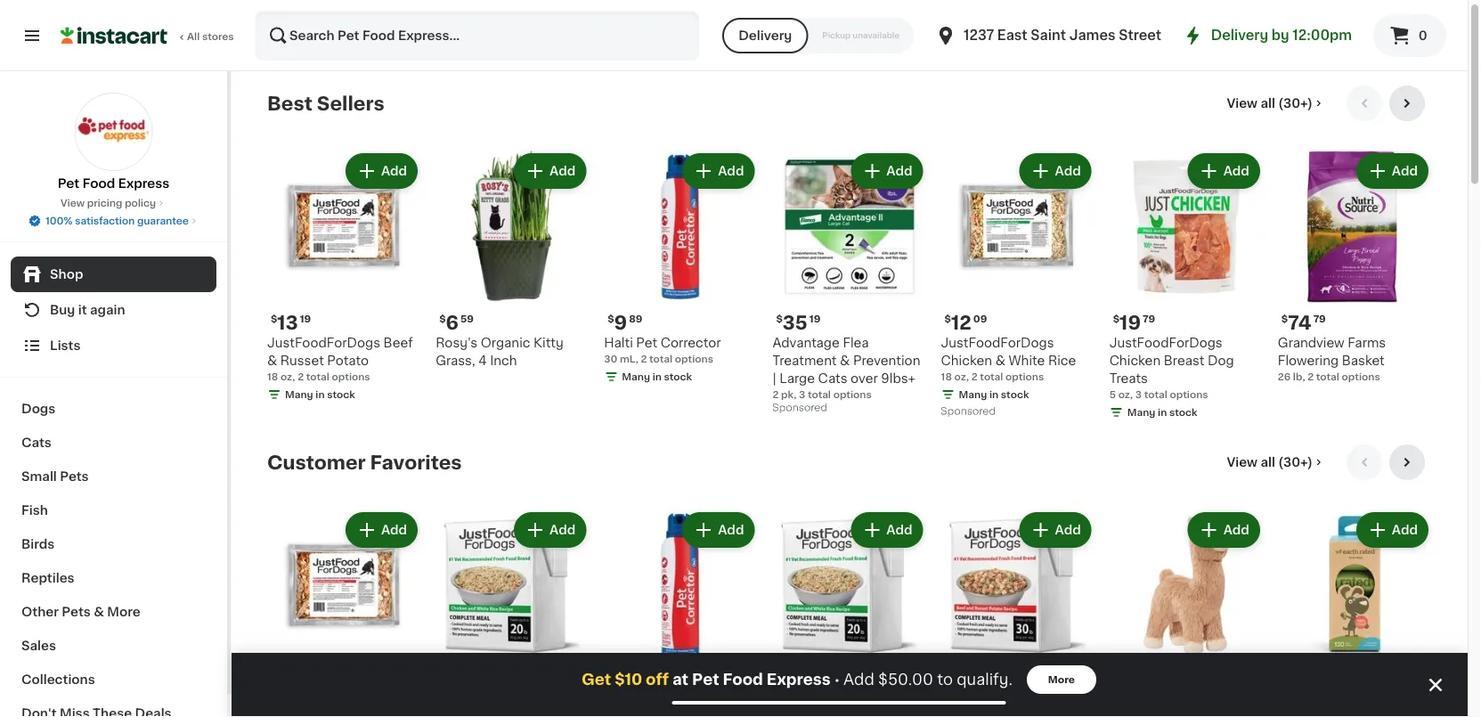 Task type: locate. For each thing, give the bounding box(es) containing it.
1 89 from the top
[[629, 314, 643, 324]]

many
[[622, 372, 650, 382], [285, 390, 313, 400], [959, 390, 987, 400], [1128, 408, 1156, 418]]

0 vertical spatial 9
[[614, 313, 627, 332]]

0 horizontal spatial 8
[[783, 673, 796, 691]]

options inside justfoodfordogs chicken & white rice 18 oz, 2 total options
[[1006, 372, 1044, 382]]

2 right ml,
[[641, 354, 647, 364]]

2 $ 8 79 from the left
[[776, 673, 810, 691]]

chicken down get $10 off at pet food express • add $50.00 to qualify.
[[773, 714, 824, 717]]

oz, down 12
[[955, 372, 969, 382]]

0 horizontal spatial potato
[[327, 355, 369, 367]]

white
[[1009, 355, 1045, 367], [840, 714, 877, 717]]

cats
[[818, 373, 848, 385], [21, 437, 52, 449]]

options inside grandview farms flowering basket 26 lb, 2 total options
[[1342, 372, 1381, 382]]

1 horizontal spatial white
[[1009, 355, 1045, 367]]

sales
[[21, 640, 56, 652]]

$ left 09
[[945, 314, 952, 324]]

$ left 59
[[439, 314, 446, 324]]

1 $ 9 89 from the top
[[608, 313, 643, 332]]

1 vertical spatial 9
[[614, 673, 627, 691]]

$ 13 19
[[271, 313, 311, 332]]

1 horizontal spatial food
[[723, 672, 763, 687]]

many in stock down justfoodfordogs chicken & white rice 18 oz, 2 total options
[[959, 390, 1029, 400]]

many down ml,
[[622, 372, 650, 382]]

2 down the $ 12 09
[[972, 372, 978, 382]]

in down justfoodfordogs beef & russet potato 18 oz, 2 total options
[[316, 390, 325, 400]]

19 up treats
[[1120, 313, 1141, 332]]

delivery by 12:00pm link
[[1183, 25, 1353, 46]]

pk,
[[781, 390, 797, 400]]

& down •
[[827, 714, 837, 717]]

stock down justfoodfordogs chicken breast dog treats 5 oz, 3 total options at the right of the page
[[1170, 408, 1198, 418]]

sellers
[[317, 94, 385, 113]]

9
[[614, 313, 627, 332], [614, 673, 627, 691]]

1 horizontal spatial chicken
[[941, 355, 993, 367]]

total
[[650, 354, 673, 364], [306, 372, 330, 382], [980, 372, 1004, 382], [1317, 372, 1340, 382], [1145, 390, 1168, 400], [808, 390, 831, 400]]

potato inside justfoodfordogs beef & russet potato pantr
[[1001, 714, 1043, 717]]

many down treats
[[1128, 408, 1156, 418]]

0 vertical spatial view
[[1227, 97, 1258, 110]]

cats link
[[11, 426, 217, 460]]

2 (30+) from the top
[[1279, 456, 1313, 469]]

0 horizontal spatial $ 8 79
[[776, 673, 810, 691]]

many in stock
[[622, 372, 692, 382], [285, 390, 355, 400], [959, 390, 1029, 400], [1128, 408, 1198, 418]]

view
[[1227, 97, 1258, 110], [60, 198, 85, 208], [1227, 456, 1258, 469]]

79 right to
[[966, 673, 979, 683]]

1 horizontal spatial express
[[767, 672, 831, 687]]

chicken inside justfoodfordogs chicken & white rice 18 oz, 2 total options
[[941, 355, 993, 367]]

total inside justfoodfordogs chicken & white rice 18 oz, 2 total options
[[980, 372, 1004, 382]]

white inside justfoodfordogs chicken & white rice 18 oz, 2 total options
[[1009, 355, 1045, 367]]

white left rice at the right of the page
[[1009, 355, 1045, 367]]

halti down the $10
[[604, 696, 633, 709]]

oz, inside justfoodfordogs beef & russet potato 18 oz, 2 total options
[[281, 372, 295, 382]]

89 for 8
[[629, 673, 643, 683]]

1 (30+) from the top
[[1279, 97, 1313, 110]]

white for justfoodfordogs chicken & white rice 18 oz, 2 total options
[[1009, 355, 1045, 367]]

justfoodfordogs down •
[[773, 696, 886, 709]]

1 vertical spatial $ 9 89
[[608, 673, 643, 691]]

9 right get
[[614, 673, 627, 691]]

view all (30+) down 26
[[1227, 456, 1313, 469]]

79 up justfoodfordogs chicken breast dog treats 5 oz, 3 total options at the right of the page
[[1143, 314, 1156, 324]]

in for 12
[[990, 390, 999, 400]]

2 all from the top
[[1261, 456, 1276, 469]]

74
[[1289, 313, 1312, 332]]

19 inside $ 13 19
[[300, 314, 311, 324]]

& down $ 13 19
[[267, 355, 277, 367]]

oz, inside justfoodfordogs chicken & white rice 18 oz, 2 total options
[[955, 372, 969, 382]]

russet down qualify.
[[955, 714, 998, 717]]

79 inside $ 19 79
[[1143, 314, 1156, 324]]

$ 8 79
[[945, 673, 979, 691], [776, 673, 810, 691]]

1 vertical spatial view all (30+) button
[[1220, 445, 1333, 480]]

8
[[952, 673, 964, 691], [783, 673, 796, 691]]

$
[[271, 314, 277, 324], [439, 314, 446, 324], [608, 314, 614, 324], [945, 314, 952, 324], [1114, 314, 1120, 324], [776, 314, 783, 324], [1282, 314, 1289, 324], [608, 673, 614, 683], [945, 673, 952, 683], [776, 673, 783, 683]]

stock down 'halti pet corrector 30 ml, 2 total options'
[[664, 372, 692, 382]]

$ left the $10
[[608, 673, 614, 683]]

0 horizontal spatial more
[[107, 606, 140, 618]]

0 vertical spatial food
[[82, 177, 115, 190]]

collections link
[[11, 663, 217, 697]]

pet
[[58, 177, 79, 190], [636, 337, 658, 349], [692, 672, 720, 687], [636, 696, 658, 709]]

main content containing best sellers
[[232, 64, 1468, 717]]

view pricing policy
[[60, 198, 156, 208]]

& for justfoodfordogs chicken & white ric
[[827, 714, 837, 717]]

options inside 'halti pet corrector 30 ml, 2 total options'
[[675, 354, 714, 364]]

kitty
[[534, 337, 564, 349]]

main content
[[232, 64, 1468, 717]]

stock for 19
[[1170, 408, 1198, 418]]

1 18 from the left
[[267, 372, 278, 382]]

(30+) down "delivery by 12:00pm"
[[1279, 97, 1313, 110]]

justfoodfordogs for 13
[[267, 337, 380, 349]]

18 right 9lbs+
[[941, 372, 952, 382]]

1 8 from the left
[[952, 673, 964, 691]]

food inside the treatment tracker modal "dialog"
[[723, 672, 763, 687]]

79 left •
[[798, 673, 810, 683]]

0 vertical spatial item carousel region
[[267, 86, 1433, 430]]

chicken down the $ 12 09
[[941, 355, 993, 367]]

0 vertical spatial potato
[[327, 355, 369, 367]]

fish
[[21, 504, 48, 517]]

2 halti from the top
[[604, 696, 633, 709]]

justfoodfordogs down $ 13 19
[[267, 337, 380, 349]]

$ 8 79 left •
[[776, 673, 810, 691]]

2 view all (30+) from the top
[[1227, 456, 1313, 469]]

1 horizontal spatial 18
[[941, 372, 952, 382]]

stock down justfoodfordogs chicken & white rice 18 oz, 2 total options
[[1001, 390, 1029, 400]]

100% satisfaction guarantee
[[46, 216, 189, 226]]

grandview
[[1278, 337, 1345, 349]]

2 inside 'halti pet corrector 30 ml, 2 total options'
[[641, 354, 647, 364]]

view all (30+) button for 12
[[1220, 86, 1333, 121]]

1 vertical spatial corrector
[[661, 696, 721, 709]]

product group containing 13
[[267, 150, 422, 406]]

pets for other
[[62, 606, 91, 618]]

$ 12 09
[[945, 313, 988, 332]]

food inside 'link'
[[82, 177, 115, 190]]

2 horizontal spatial 19
[[1120, 313, 1141, 332]]

sales link
[[11, 629, 217, 663]]

delivery button
[[723, 18, 808, 53]]

0 vertical spatial pets
[[60, 470, 89, 483]]

0 horizontal spatial sponsored badge image
[[773, 403, 827, 414]]

total down 09
[[980, 372, 1004, 382]]

all for 8
[[1261, 456, 1276, 469]]

0 horizontal spatial express
[[118, 177, 170, 190]]

many in stock down justfoodfordogs chicken breast dog treats 5 oz, 3 total options at the right of the page
[[1128, 408, 1198, 418]]

organic
[[481, 337, 531, 349]]

1 horizontal spatial russet
[[955, 714, 998, 717]]

None search field
[[255, 11, 700, 61]]

express
[[118, 177, 170, 190], [767, 672, 831, 687]]

(30+)
[[1279, 97, 1313, 110], [1279, 456, 1313, 469]]

in down 'halti pet corrector 30 ml, 2 total options'
[[653, 372, 662, 382]]

chicken up treats
[[1110, 355, 1161, 367]]

rice
[[1049, 355, 1077, 367]]

18 inside justfoodfordogs beef & russet potato 18 oz, 2 total options
[[267, 372, 278, 382]]

1 vertical spatial view
[[60, 198, 85, 208]]

sponsored badge image
[[773, 403, 827, 414], [941, 407, 995, 417]]

potato
[[327, 355, 369, 367], [1001, 714, 1043, 717]]

1 vertical spatial pets
[[62, 606, 91, 618]]

express up policy
[[118, 177, 170, 190]]

russet
[[281, 355, 324, 367], [955, 714, 998, 717]]

in down justfoodfordogs chicken breast dog treats 5 oz, 3 total options at the right of the page
[[1158, 408, 1167, 418]]

1 vertical spatial halti
[[604, 696, 633, 709]]

pets right 'other'
[[62, 606, 91, 618]]

$8.79 element
[[436, 670, 590, 693]]

13
[[277, 313, 298, 332]]

pet food express link
[[58, 93, 170, 192]]

pet right at
[[692, 672, 720, 687]]

0 horizontal spatial food
[[82, 177, 115, 190]]

0 horizontal spatial 18
[[267, 372, 278, 382]]

white for justfoodfordogs chicken & white ric
[[840, 714, 877, 717]]

halti
[[604, 337, 633, 349], [604, 696, 633, 709]]

3 inside advantage flea treatment & prevention | large cats over 9lbs+ 2 pk, 3 total options
[[799, 390, 806, 400]]

$ 8 79 right $50.00
[[945, 673, 979, 691]]

1 horizontal spatial 3
[[1136, 390, 1142, 400]]

grass,
[[436, 355, 475, 367]]

view all (30+) button down 26
[[1220, 445, 1333, 480]]

options inside advantage flea treatment & prevention | large cats over 9lbs+ 2 pk, 3 total options
[[834, 390, 872, 400]]

buy it again link
[[11, 292, 217, 328]]

delivery
[[1211, 29, 1269, 42], [739, 29, 792, 42]]

1 $ 8 79 from the left
[[945, 673, 979, 691]]

in for 13
[[316, 390, 325, 400]]

3
[[1136, 390, 1142, 400], [799, 390, 806, 400]]

small pets link
[[11, 460, 217, 494]]

justfoodfordogs down qualify.
[[941, 696, 1055, 709]]

2 corrector from the top
[[661, 696, 721, 709]]

2 9 from the top
[[614, 673, 627, 691]]

pet food express logo image
[[74, 93, 153, 171]]

beef inside justfoodfordogs beef & russet potato pantr
[[1058, 696, 1087, 709]]

over
[[851, 373, 878, 385]]

many in stock down justfoodfordogs beef & russet potato 18 oz, 2 total options
[[285, 390, 355, 400]]

0 horizontal spatial white
[[840, 714, 877, 717]]

justfoodfordogs up breast
[[1110, 337, 1223, 349]]

pet up ml,
[[636, 337, 658, 349]]

0 vertical spatial white
[[1009, 355, 1045, 367]]

& left rice at the right of the page
[[996, 355, 1006, 367]]

(30+) down lb,
[[1279, 456, 1313, 469]]

1 horizontal spatial 19
[[810, 314, 821, 324]]

79 right 74
[[1314, 314, 1326, 324]]

3 inside justfoodfordogs chicken breast dog treats 5 oz, 3 total options
[[1136, 390, 1142, 400]]

89 left 'off'
[[629, 673, 643, 683]]

0 vertical spatial beef
[[384, 337, 413, 349]]

$ up 30
[[608, 314, 614, 324]]

russet for justfoodfordogs beef & russet potato 18 oz, 2 total options
[[281, 355, 324, 367]]

2 inside justfoodfordogs chicken & white rice 18 oz, 2 total options
[[972, 372, 978, 382]]

chicken for 19
[[1110, 355, 1161, 367]]

0 horizontal spatial russet
[[281, 355, 324, 367]]

19 right 35
[[810, 314, 821, 324]]

justfoodfordogs inside justfoodfordogs chicken & white rice 18 oz, 2 total options
[[941, 337, 1055, 349]]

1 vertical spatial 89
[[629, 673, 643, 683]]

1 vertical spatial white
[[840, 714, 877, 717]]

1 all from the top
[[1261, 97, 1276, 110]]

$ up justfoodfordogs beef & russet potato 18 oz, 2 total options
[[271, 314, 277, 324]]

0 vertical spatial russet
[[281, 355, 324, 367]]

1 3 from the left
[[1136, 390, 1142, 400]]

reptiles link
[[11, 561, 217, 595]]

1 item carousel region from the top
[[267, 86, 1433, 430]]

1 vertical spatial beef
[[1058, 696, 1087, 709]]

many down justfoodfordogs beef & russet potato 18 oz, 2 total options
[[285, 390, 313, 400]]

sponsored badge image down justfoodfordogs chicken & white rice 18 oz, 2 total options
[[941, 407, 995, 417]]

0 vertical spatial 89
[[629, 314, 643, 324]]

1 horizontal spatial cats
[[818, 373, 848, 385]]

food up pricing
[[82, 177, 115, 190]]

saint
[[1031, 29, 1067, 42]]

& down to
[[941, 714, 951, 717]]

(30+) for 12
[[1279, 97, 1313, 110]]

pet down 'off'
[[636, 696, 658, 709]]

0 vertical spatial all
[[1261, 97, 1276, 110]]

0 horizontal spatial 3
[[799, 390, 806, 400]]

to
[[938, 672, 953, 687]]

halti inside 'halti pet corrector 30 ml, 2 total options'
[[604, 337, 633, 349]]

0 vertical spatial view all (30+) button
[[1220, 86, 1333, 121]]

pet food express
[[58, 177, 170, 190]]

delivery inside 'link'
[[1211, 29, 1269, 42]]

1 horizontal spatial $ 8 79
[[945, 673, 979, 691]]

19 inside the $ 35 19
[[810, 314, 821, 324]]

0 horizontal spatial beef
[[384, 337, 413, 349]]

1 horizontal spatial potato
[[1001, 714, 1043, 717]]

in down justfoodfordogs chicken & white rice 18 oz, 2 total options
[[990, 390, 999, 400]]

2 inside grandview farms flowering basket 26 lb, 2 total options
[[1308, 372, 1314, 382]]

2 item carousel region from the top
[[267, 445, 1433, 717]]

1 vertical spatial potato
[[1001, 714, 1043, 717]]

1 vertical spatial russet
[[955, 714, 998, 717]]

justfoodfordogs down 09
[[941, 337, 1055, 349]]

food right at
[[723, 672, 763, 687]]

2 horizontal spatial chicken
[[1110, 355, 1161, 367]]

product group containing 35
[[773, 150, 927, 418]]

0 horizontal spatial 19
[[300, 314, 311, 324]]

beef left rosy's
[[384, 337, 413, 349]]

oz, down 13
[[281, 372, 295, 382]]

1 halti from the top
[[604, 337, 633, 349]]

potato inside justfoodfordogs beef & russet potato 18 oz, 2 total options
[[327, 355, 369, 367]]

more
[[107, 606, 140, 618], [1049, 675, 1075, 685]]

19 right 13
[[300, 314, 311, 324]]

large
[[780, 373, 815, 385]]

0 vertical spatial (30+)
[[1279, 97, 1313, 110]]

sponsored badge image down pk,
[[773, 403, 827, 414]]

0 vertical spatial view all (30+)
[[1227, 97, 1313, 110]]

2
[[641, 354, 647, 364], [298, 372, 304, 382], [972, 372, 978, 382], [1308, 372, 1314, 382], [773, 390, 779, 400]]

view inside "link"
[[60, 198, 85, 208]]

oz, right 5
[[1119, 390, 1134, 400]]

2 horizontal spatial oz,
[[1119, 390, 1134, 400]]

policy
[[125, 198, 156, 208]]

& inside justfoodfordogs beef & russet potato pantr
[[941, 714, 951, 717]]

delivery inside button
[[739, 29, 792, 42]]

justfoodfordogs for 12
[[941, 337, 1055, 349]]

79 inside the $ 74 79
[[1314, 314, 1326, 324]]

view all (30+) down delivery by 12:00pm 'link'
[[1227, 97, 1313, 110]]

$ 9 89 up ml,
[[608, 313, 643, 332]]

pets right small on the left of the page
[[60, 470, 89, 483]]

9 up ml,
[[614, 313, 627, 332]]

chicken inside justfoodfordogs chicken & white ric
[[773, 714, 824, 717]]

more button
[[1027, 666, 1097, 694]]

1 vertical spatial all
[[1261, 456, 1276, 469]]

beef
[[384, 337, 413, 349], [1058, 696, 1087, 709]]

$ up treats
[[1114, 314, 1120, 324]]

cats inside advantage flea treatment & prevention | large cats over 9lbs+ 2 pk, 3 total options
[[818, 373, 848, 385]]

$ up advantage at the right
[[776, 314, 783, 324]]

pet inside the treatment tracker modal "dialog"
[[692, 672, 720, 687]]

& down flea
[[840, 355, 850, 367]]

0 vertical spatial $ 9 89
[[608, 313, 643, 332]]

1 vertical spatial item carousel region
[[267, 445, 1433, 717]]

0 vertical spatial express
[[118, 177, 170, 190]]

$ inside the $ 35 19
[[776, 314, 783, 324]]

total right ml,
[[650, 354, 673, 364]]

2 8 from the left
[[783, 673, 796, 691]]

total down treats
[[1145, 390, 1168, 400]]

halti pet corrector
[[604, 696, 721, 709]]

1 vertical spatial express
[[767, 672, 831, 687]]

justfoodfordogs inside justfoodfordogs chicken & white ric
[[773, 696, 886, 709]]

oz, inside justfoodfordogs chicken breast dog treats 5 oz, 3 total options
[[1119, 390, 1134, 400]]

justfoodfordogs inside justfoodfordogs beef & russet potato 18 oz, 2 total options
[[267, 337, 380, 349]]

russet for justfoodfordogs beef & russet potato pantr
[[955, 714, 998, 717]]

9lbs+
[[881, 373, 916, 385]]

1 horizontal spatial more
[[1049, 675, 1075, 685]]

2 vertical spatial view
[[1227, 456, 1258, 469]]

1 view all (30+) from the top
[[1227, 97, 1313, 110]]

1 view all (30+) button from the top
[[1220, 86, 1333, 121]]

1 vertical spatial (30+)
[[1279, 456, 1313, 469]]

total inside 'halti pet corrector 30 ml, 2 total options'
[[650, 354, 673, 364]]

& inside advantage flea treatment & prevention | large cats over 9lbs+ 2 pk, 3 total options
[[840, 355, 850, 367]]

89
[[629, 314, 643, 324], [629, 673, 643, 683]]

lb,
[[1294, 372, 1306, 382]]

$ 9 89
[[608, 313, 643, 332], [608, 673, 643, 691]]

8 for justfoodfordogs chicken & white ric
[[783, 673, 796, 691]]

18 for 13
[[267, 372, 278, 382]]

1 vertical spatial more
[[1049, 675, 1075, 685]]

in for 19
[[1158, 408, 1167, 418]]

2 $ 9 89 from the top
[[608, 673, 643, 691]]

$ 8 79 for justfoodfordogs chicken & white ric
[[776, 673, 810, 691]]

$ up grandview at right top
[[1282, 314, 1289, 324]]

view all (30+) button
[[1220, 86, 1333, 121], [1220, 445, 1333, 480]]

white down get $10 off at pet food express • add $50.00 to qualify.
[[840, 714, 877, 717]]

5
[[1110, 390, 1116, 400]]

1 horizontal spatial oz,
[[955, 372, 969, 382]]

beef inside justfoodfordogs beef & russet potato 18 oz, 2 total options
[[384, 337, 413, 349]]

2 view all (30+) button from the top
[[1220, 445, 1333, 480]]

russet down $ 13 19
[[281, 355, 324, 367]]

total down large
[[808, 390, 831, 400]]

8 right $50.00
[[952, 673, 964, 691]]

express left •
[[767, 672, 831, 687]]

stock down justfoodfordogs beef & russet potato 18 oz, 2 total options
[[327, 390, 355, 400]]

& inside justfoodfordogs chicken & white ric
[[827, 714, 837, 717]]

russet inside justfoodfordogs beef & russet potato pantr
[[955, 714, 998, 717]]

chicken inside justfoodfordogs chicken breast dog treats 5 oz, 3 total options
[[1110, 355, 1161, 367]]

cats left over
[[818, 373, 848, 385]]

0 vertical spatial corrector
[[661, 337, 721, 349]]

view all (30+) button down by
[[1220, 86, 1333, 121]]

total down $ 13 19
[[306, 372, 330, 382]]

product group containing 6
[[436, 150, 590, 370]]

0 horizontal spatial chicken
[[773, 714, 824, 717]]

59
[[461, 314, 474, 324]]

1 horizontal spatial 8
[[952, 673, 964, 691]]

stock for 9
[[664, 372, 692, 382]]

1 9 from the top
[[614, 313, 627, 332]]

& down reptiles link
[[94, 606, 104, 618]]

corrector inside 'halti pet corrector 30 ml, 2 total options'
[[661, 337, 721, 349]]

2 right lb,
[[1308, 372, 1314, 382]]

justfoodfordogs
[[267, 337, 380, 349], [941, 337, 1055, 349], [1110, 337, 1223, 349], [941, 696, 1055, 709], [773, 696, 886, 709]]

beef down more button
[[1058, 696, 1087, 709]]

1 horizontal spatial sponsored badge image
[[941, 407, 995, 417]]

0 vertical spatial cats
[[818, 373, 848, 385]]

many for 13
[[285, 390, 313, 400]]

russet inside justfoodfordogs beef & russet potato 18 oz, 2 total options
[[281, 355, 324, 367]]

corrector for halti pet corrector
[[661, 696, 721, 709]]

& for justfoodfordogs beef & russet potato pantr
[[941, 714, 951, 717]]

$ 9 89 left 'off'
[[608, 673, 643, 691]]

more up the sales link
[[107, 606, 140, 618]]

2 3 from the left
[[799, 390, 806, 400]]

pets for small
[[60, 470, 89, 483]]

1 vertical spatial view all (30+)
[[1227, 456, 1313, 469]]

2 89 from the top
[[629, 673, 643, 683]]

flea
[[843, 337, 869, 349]]

item carousel region containing customer favorites
[[267, 445, 1433, 717]]

sponsored badge image for 12
[[941, 407, 995, 417]]

dog
[[1208, 355, 1235, 367]]

total down 'flowering'
[[1317, 372, 1340, 382]]

$10.99 element
[[1278, 670, 1433, 693]]

1 horizontal spatial delivery
[[1211, 29, 1269, 42]]

1 vertical spatial food
[[723, 672, 763, 687]]

halti up 30
[[604, 337, 633, 349]]

$ inside $ 6 59
[[439, 314, 446, 324]]

express inside the treatment tracker modal "dialog"
[[767, 672, 831, 687]]

justfoodfordogs inside justfoodfordogs chicken breast dog treats 5 oz, 3 total options
[[1110, 337, 1223, 349]]

3 right pk,
[[799, 390, 806, 400]]

delivery for delivery
[[739, 29, 792, 42]]

1 horizontal spatial beef
[[1058, 696, 1087, 709]]

0 vertical spatial halti
[[604, 337, 633, 349]]

$ inside the $ 12 09
[[945, 314, 952, 324]]

18 down 13
[[267, 372, 278, 382]]

many down justfoodfordogs chicken & white rice 18 oz, 2 total options
[[959, 390, 987, 400]]

white inside justfoodfordogs chicken & white ric
[[840, 714, 877, 717]]

sponsored badge image for 35
[[773, 403, 827, 414]]

cats down 'dogs'
[[21, 437, 52, 449]]

more up justfoodfordogs beef & russet potato pantr
[[1049, 675, 1075, 685]]

0 horizontal spatial delivery
[[739, 29, 792, 42]]

& inside justfoodfordogs beef & russet potato 18 oz, 2 total options
[[267, 355, 277, 367]]

james
[[1070, 29, 1116, 42]]

2 down $ 13 19
[[298, 372, 304, 382]]

more inside button
[[1049, 675, 1075, 685]]

89 up ml,
[[629, 314, 643, 324]]

8 for justfoodfordogs beef & russet potato pantr
[[952, 673, 964, 691]]

1 corrector from the top
[[661, 337, 721, 349]]

18 inside justfoodfordogs chicken & white rice 18 oz, 2 total options
[[941, 372, 952, 382]]

& inside justfoodfordogs chicken & white rice 18 oz, 2 total options
[[996, 355, 1006, 367]]

2 18 from the left
[[941, 372, 952, 382]]

item carousel region
[[267, 86, 1433, 430], [267, 445, 1433, 717]]

1 vertical spatial cats
[[21, 437, 52, 449]]

many for 12
[[959, 390, 987, 400]]

2 left pk,
[[773, 390, 779, 400]]

0 horizontal spatial oz,
[[281, 372, 295, 382]]

service type group
[[723, 18, 914, 53]]

total inside grandview farms flowering basket 26 lb, 2 total options
[[1317, 372, 1340, 382]]

product group
[[267, 150, 422, 406], [436, 150, 590, 370], [604, 150, 759, 388], [773, 150, 927, 418], [941, 150, 1096, 422], [1110, 150, 1264, 423], [1278, 150, 1433, 384], [267, 509, 422, 717], [436, 509, 590, 717], [604, 509, 759, 717], [773, 509, 927, 717], [941, 509, 1096, 717], [1110, 509, 1264, 717], [1278, 509, 1433, 717]]

grandview farms flowering basket 26 lb, 2 total options
[[1278, 337, 1387, 382]]

79
[[1143, 314, 1156, 324], [1314, 314, 1326, 324], [966, 673, 979, 683], [798, 673, 810, 683]]



Task type: describe. For each thing, give the bounding box(es) containing it.
best sellers
[[267, 94, 385, 113]]

other pets & more
[[21, 606, 140, 618]]

beef for justfoodfordogs beef & russet potato pantr
[[1058, 696, 1087, 709]]

|
[[773, 373, 777, 385]]

9 for 8
[[614, 673, 627, 691]]

many in stock for 13
[[285, 390, 355, 400]]

lists
[[50, 339, 81, 352]]

view all (30+) button for 8
[[1220, 445, 1333, 480]]

$ left •
[[776, 673, 783, 683]]

justfoodfordogs chicken & white rice 18 oz, 2 total options
[[941, 337, 1077, 382]]

in for 9
[[653, 372, 662, 382]]

options inside justfoodfordogs chicken breast dog treats 5 oz, 3 total options
[[1170, 390, 1209, 400]]

many in stock for 12
[[959, 390, 1029, 400]]

$ 74 79
[[1282, 313, 1326, 332]]

oz, for 13
[[281, 372, 295, 382]]

pricing
[[87, 198, 122, 208]]

2 inside justfoodfordogs beef & russet potato 18 oz, 2 total options
[[298, 372, 304, 382]]

79 for justfoodfordogs chicken & white ric
[[798, 673, 810, 683]]

1237
[[964, 29, 994, 42]]

pet inside 'halti pet corrector 30 ml, 2 total options'
[[636, 337, 658, 349]]

it
[[78, 304, 87, 316]]

many for 19
[[1128, 408, 1156, 418]]

small pets
[[21, 470, 89, 483]]

view all (30+) for 8
[[1227, 456, 1313, 469]]

item carousel region containing best sellers
[[267, 86, 1433, 430]]

shop
[[50, 268, 83, 281]]

express inside pet food express 'link'
[[118, 177, 170, 190]]

again
[[90, 304, 125, 316]]

other pets & more link
[[11, 595, 217, 629]]

26
[[1278, 372, 1291, 382]]

view for best sellers
[[1227, 97, 1258, 110]]

35
[[783, 313, 808, 332]]

rosy's organic kitty grass, 4 inch
[[436, 337, 564, 367]]

all stores
[[187, 32, 234, 41]]

basket
[[1342, 355, 1385, 367]]

rosy's
[[436, 337, 478, 349]]

treatment tracker modal dialog
[[232, 653, 1468, 717]]

stock for 13
[[327, 390, 355, 400]]

treats
[[1110, 373, 1148, 385]]

justfoodfordogs for 19
[[1110, 337, 1223, 349]]

chicken for 12
[[941, 355, 993, 367]]

product group containing 12
[[941, 150, 1096, 422]]

$10
[[615, 672, 643, 687]]

dogs link
[[11, 392, 217, 426]]

halti pet corrector 30 ml, 2 total options
[[604, 337, 721, 364]]

12:00pm
[[1293, 29, 1353, 42]]

100%
[[46, 216, 73, 226]]

many in stock for 19
[[1128, 408, 1198, 418]]

79 for justfoodfordogs chicken breast dog treats
[[1143, 314, 1156, 324]]

advantage
[[773, 337, 840, 349]]

$ inside $ 19 79
[[1114, 314, 1120, 324]]

advantage flea treatment & prevention | large cats over 9lbs+ 2 pk, 3 total options
[[773, 337, 921, 400]]

$ 9 89 for 35
[[608, 313, 643, 332]]

& for justfoodfordogs beef & russet potato 18 oz, 2 total options
[[267, 355, 277, 367]]

many for 9
[[622, 372, 650, 382]]

beef for justfoodfordogs beef & russet potato 18 oz, 2 total options
[[384, 337, 413, 349]]

street
[[1119, 29, 1162, 42]]

instacart logo image
[[61, 25, 168, 46]]

get $10 off at pet food express • add $50.00 to qualify.
[[582, 672, 1013, 687]]

reptiles
[[21, 572, 75, 585]]

$ inside the $ 74 79
[[1282, 314, 1289, 324]]

halti for halti pet corrector 30 ml, 2 total options
[[604, 337, 633, 349]]

total inside advantage flea treatment & prevention | large cats over 9lbs+ 2 pk, 3 total options
[[808, 390, 831, 400]]

justfoodfordogs inside justfoodfordogs beef & russet potato pantr
[[941, 696, 1055, 709]]

1237 east saint james street button
[[936, 11, 1162, 61]]

30
[[604, 354, 618, 364]]

small
[[21, 470, 57, 483]]

birds
[[21, 538, 55, 551]]

potato for justfoodfordogs beef & russet potato 18 oz, 2 total options
[[327, 355, 369, 367]]

19 for 13
[[300, 314, 311, 324]]

all stores link
[[61, 11, 235, 61]]

4
[[479, 355, 487, 367]]

$ 8 79 for justfoodfordogs beef & russet potato pantr
[[945, 673, 979, 691]]

& for other pets & more
[[94, 606, 104, 618]]

09
[[974, 314, 988, 324]]

corrector for halti pet corrector 30 ml, 2 total options
[[661, 337, 721, 349]]

delivery for delivery by 12:00pm
[[1211, 29, 1269, 42]]

oz, for 19
[[1119, 390, 1134, 400]]

get
[[582, 672, 611, 687]]

Search field
[[257, 12, 698, 59]]

79 for grandview farms flowering basket
[[1314, 314, 1326, 324]]

total inside justfoodfordogs beef & russet potato 18 oz, 2 total options
[[306, 372, 330, 382]]

(30+) for 8
[[1279, 456, 1313, 469]]

100% satisfaction guarantee button
[[28, 210, 199, 228]]

18 for 12
[[941, 372, 952, 382]]

by
[[1272, 29, 1290, 42]]

0 button
[[1374, 14, 1447, 57]]

0 vertical spatial more
[[107, 606, 140, 618]]

0
[[1419, 29, 1428, 42]]

$ left qualify.
[[945, 673, 952, 683]]

lists link
[[11, 328, 217, 364]]

pet inside 'link'
[[58, 177, 79, 190]]

79 for justfoodfordogs beef & russet potato pantr
[[966, 673, 979, 683]]

$ 6 59
[[439, 313, 474, 332]]

breast
[[1164, 355, 1205, 367]]

justfoodfordogs beef & russet potato 18 oz, 2 total options
[[267, 337, 413, 382]]

0 horizontal spatial cats
[[21, 437, 52, 449]]

$ 19 79
[[1114, 313, 1156, 332]]

view for customer favorites
[[1227, 456, 1258, 469]]

many in stock for 9
[[622, 372, 692, 382]]

oz, for 12
[[955, 372, 969, 382]]

2 inside advantage flea treatment & prevention | large cats over 9lbs+ 2 pk, 3 total options
[[773, 390, 779, 400]]

satisfaction
[[75, 216, 135, 226]]

all
[[187, 32, 200, 41]]

justfoodfordogs chicken & white ric
[[773, 696, 908, 717]]

favorites
[[370, 453, 462, 472]]

6
[[446, 313, 459, 332]]

prevention
[[854, 355, 921, 367]]

19 for 35
[[810, 314, 821, 324]]

at
[[673, 672, 689, 687]]

options inside justfoodfordogs beef & russet potato 18 oz, 2 total options
[[332, 372, 370, 382]]

off
[[646, 672, 669, 687]]

12
[[952, 313, 972, 332]]

$ 35 19
[[776, 313, 821, 332]]

delivery by 12:00pm
[[1211, 29, 1353, 42]]

& for justfoodfordogs chicken & white rice 18 oz, 2 total options
[[996, 355, 1006, 367]]

all for 12
[[1261, 97, 1276, 110]]

9 for 35
[[614, 313, 627, 332]]

customer favorites
[[267, 453, 462, 472]]

ml,
[[620, 354, 639, 364]]

treatment
[[773, 355, 837, 367]]

product group containing 19
[[1110, 150, 1264, 423]]

customer
[[267, 453, 366, 472]]

stock for 12
[[1001, 390, 1029, 400]]

inch
[[490, 355, 517, 367]]

product group containing 74
[[1278, 150, 1433, 384]]

$ 9 89 for 8
[[608, 673, 643, 691]]

other
[[21, 606, 59, 618]]

total inside justfoodfordogs chicken breast dog treats 5 oz, 3 total options
[[1145, 390, 1168, 400]]

guarantee
[[137, 216, 189, 226]]

buy it again
[[50, 304, 125, 316]]

justfoodfordogs chicken breast dog treats 5 oz, 3 total options
[[1110, 337, 1235, 400]]

$ inside $ 13 19
[[271, 314, 277, 324]]

89 for 35
[[629, 314, 643, 324]]

view all (30+) for 12
[[1227, 97, 1313, 110]]

birds link
[[11, 527, 217, 561]]

view pricing policy link
[[60, 196, 167, 210]]

add inside the treatment tracker modal "dialog"
[[844, 672, 875, 687]]

halti for halti pet corrector
[[604, 696, 633, 709]]

farms
[[1348, 337, 1387, 349]]

stores
[[202, 32, 234, 41]]

east
[[998, 29, 1028, 42]]

potato for justfoodfordogs beef & russet potato pantr
[[1001, 714, 1043, 717]]



Task type: vqa. For each thing, say whether or not it's contained in the screenshot.
89 to the bottom
yes



